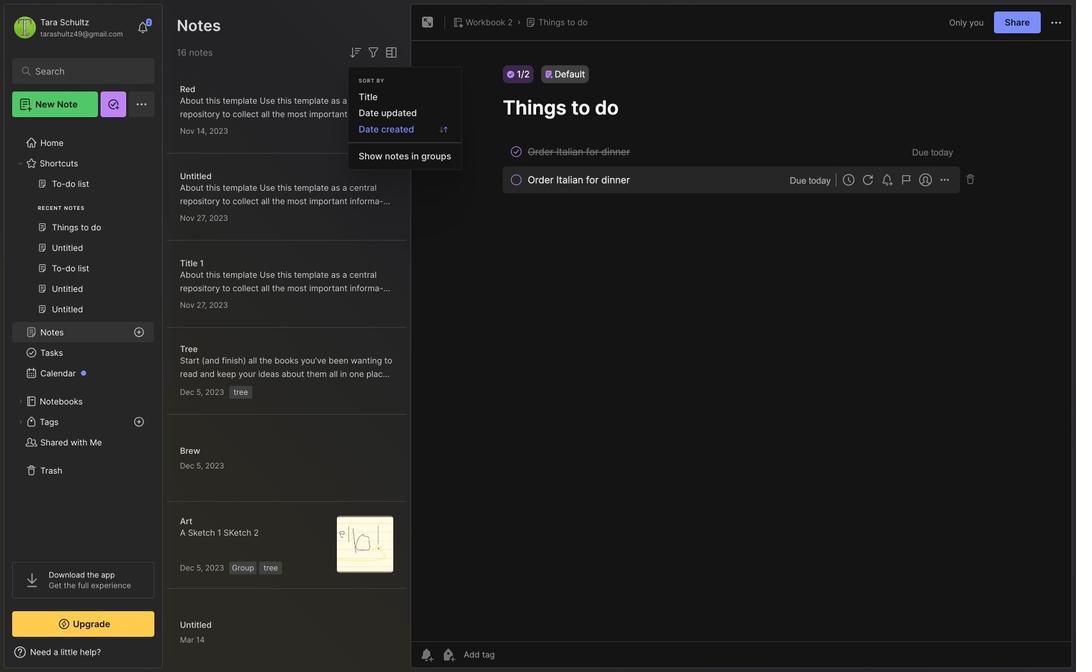 Task type: describe. For each thing, give the bounding box(es) containing it.
click to collapse image
[[162, 649, 171, 664]]

More actions field
[[1049, 14, 1064, 30]]

Note Editor text field
[[411, 40, 1072, 642]]

add filters image
[[366, 45, 381, 60]]

none search field inside "main" element
[[35, 63, 137, 79]]

Sort options field
[[348, 45, 363, 60]]

tree inside "main" element
[[4, 125, 162, 551]]

WHAT'S NEW field
[[4, 643, 162, 663]]

add tag image
[[441, 648, 456, 663]]

expand notebooks image
[[17, 398, 24, 406]]

main element
[[0, 0, 167, 673]]

add a reminder image
[[419, 648, 434, 663]]



Task type: vqa. For each thing, say whether or not it's contained in the screenshot.
the Upgrade
no



Task type: locate. For each thing, give the bounding box(es) containing it.
View options field
[[381, 45, 399, 60]]

group
[[12, 174, 154, 327]]

Account field
[[12, 15, 123, 40]]

more actions image
[[1049, 15, 1064, 30]]

None search field
[[35, 63, 137, 79]]

group inside "main" element
[[12, 174, 154, 327]]

Search text field
[[35, 65, 137, 78]]

Add filters field
[[366, 45, 381, 60]]

thumbnail image
[[337, 517, 393, 573]]

Add tag field
[[463, 650, 559, 661]]

expand tags image
[[17, 418, 24, 426]]

tree
[[4, 125, 162, 551]]

note window element
[[411, 4, 1072, 672]]

expand note image
[[420, 15, 436, 30]]

dropdown list menu
[[349, 89, 462, 164]]



